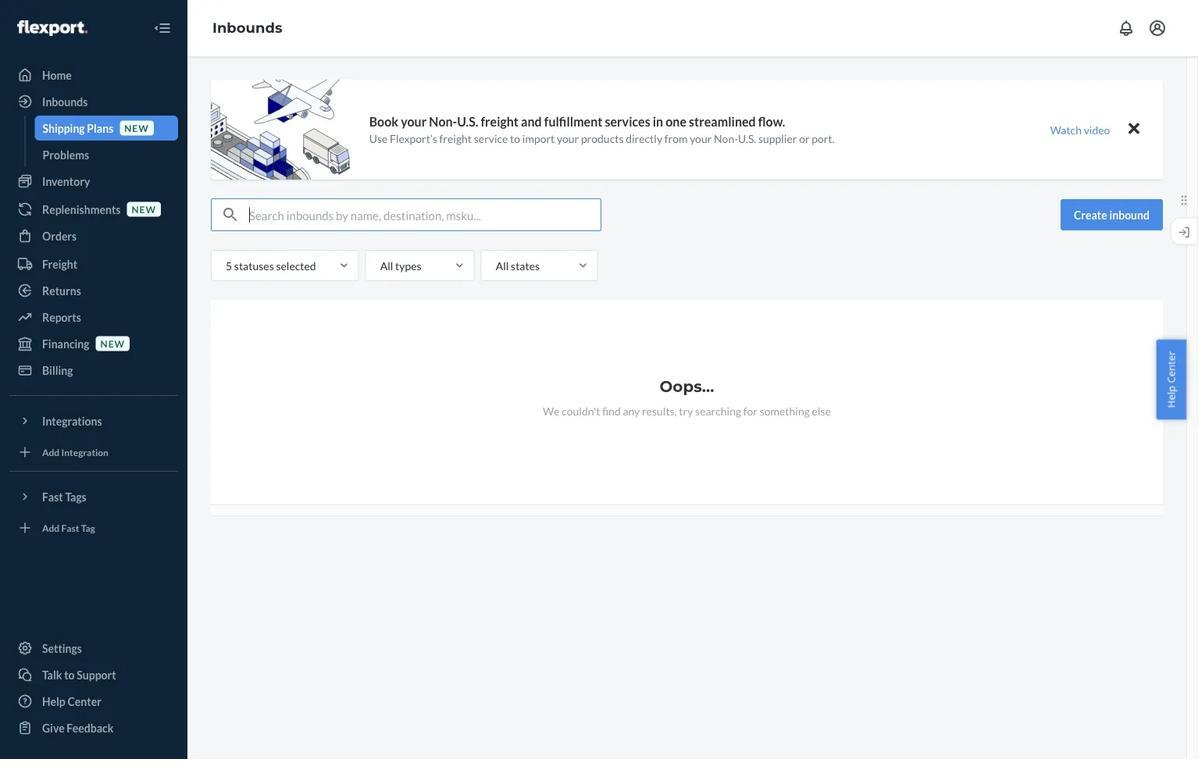 Task type: vqa. For each thing, say whether or not it's contained in the screenshot.
topmost of
no



Task type: locate. For each thing, give the bounding box(es) containing it.
0 horizontal spatial to
[[64, 669, 75, 682]]

1 vertical spatial inbounds
[[42, 95, 88, 108]]

center
[[1165, 351, 1179, 383], [68, 695, 102, 708]]

new up orders link
[[132, 204, 156, 215]]

0 vertical spatial u.s.
[[457, 114, 479, 129]]

create inbound button
[[1061, 199, 1164, 231]]

your right from
[[690, 132, 712, 145]]

inbounds link
[[213, 19, 282, 36], [9, 89, 178, 114]]

0 vertical spatial inbounds
[[213, 19, 282, 36]]

1 horizontal spatial to
[[510, 132, 521, 145]]

fulfillment
[[545, 114, 603, 129]]

1 vertical spatial help
[[42, 695, 65, 708]]

0 horizontal spatial inbounds
[[42, 95, 88, 108]]

new for replenishments
[[132, 204, 156, 215]]

0 vertical spatial new
[[124, 122, 149, 134]]

inbound
[[1110, 208, 1150, 222]]

watch video button
[[1040, 118, 1121, 141]]

add down fast tags
[[42, 522, 60, 534]]

your up "flexport's"
[[401, 114, 427, 129]]

1 vertical spatial non-
[[714, 132, 739, 145]]

non-
[[429, 114, 457, 129], [714, 132, 739, 145]]

all
[[380, 259, 393, 272], [496, 259, 509, 272]]

integrations button
[[9, 409, 178, 434]]

1 horizontal spatial non-
[[714, 132, 739, 145]]

types
[[395, 259, 422, 272]]

1 vertical spatial add
[[42, 522, 60, 534]]

1 add from the top
[[42, 447, 60, 458]]

1 horizontal spatial all
[[496, 259, 509, 272]]

0 vertical spatial to
[[510, 132, 521, 145]]

products
[[581, 132, 624, 145]]

1 horizontal spatial help
[[1165, 386, 1179, 408]]

2 add from the top
[[42, 522, 60, 534]]

close navigation image
[[153, 19, 172, 38]]

fast left the tag
[[61, 522, 79, 534]]

new down reports "link"
[[100, 338, 125, 349]]

add
[[42, 447, 60, 458], [42, 522, 60, 534]]

to inside book your non-u.s. freight and fulfillment services in one streamlined flow. use flexport's freight service to import your products directly from your non-u.s. supplier or port.
[[510, 132, 521, 145]]

new
[[124, 122, 149, 134], [132, 204, 156, 215], [100, 338, 125, 349]]

returns
[[42, 284, 81, 297]]

5
[[226, 259, 232, 272]]

0 vertical spatial inbounds link
[[213, 19, 282, 36]]

help
[[1165, 386, 1179, 408], [42, 695, 65, 708]]

close image
[[1129, 119, 1140, 138]]

to right talk
[[64, 669, 75, 682]]

from
[[665, 132, 688, 145]]

we
[[543, 404, 560, 418]]

1 horizontal spatial help center
[[1165, 351, 1179, 408]]

shipping plans
[[43, 122, 114, 135]]

1 horizontal spatial freight
[[481, 114, 519, 129]]

1 horizontal spatial center
[[1165, 351, 1179, 383]]

1 horizontal spatial inbounds
[[213, 19, 282, 36]]

oops...
[[660, 377, 715, 396]]

0 horizontal spatial help
[[42, 695, 65, 708]]

u.s.
[[457, 114, 479, 129], [739, 132, 757, 145]]

your
[[401, 114, 427, 129], [557, 132, 579, 145], [690, 132, 712, 145]]

0 horizontal spatial u.s.
[[457, 114, 479, 129]]

services
[[605, 114, 651, 129]]

0 vertical spatial help
[[1165, 386, 1179, 408]]

new right plans
[[124, 122, 149, 134]]

or
[[800, 132, 810, 145]]

your down fulfillment
[[557, 132, 579, 145]]

1 vertical spatial fast
[[61, 522, 79, 534]]

fast left tags
[[42, 490, 63, 504]]

non- down 'streamlined' on the top right of page
[[714, 132, 739, 145]]

0 vertical spatial non-
[[429, 114, 457, 129]]

0 vertical spatial add
[[42, 447, 60, 458]]

add left integration
[[42, 447, 60, 458]]

center inside button
[[1165, 351, 1179, 383]]

2 horizontal spatial your
[[690, 132, 712, 145]]

0 horizontal spatial help center
[[42, 695, 102, 708]]

new for shipping plans
[[124, 122, 149, 134]]

find
[[603, 404, 621, 418]]

freight up service
[[481, 114, 519, 129]]

add integration
[[42, 447, 109, 458]]

2 all from the left
[[496, 259, 509, 272]]

all left the types
[[380, 259, 393, 272]]

add inside 'link'
[[42, 447, 60, 458]]

help center link
[[9, 689, 178, 714]]

0 horizontal spatial all
[[380, 259, 393, 272]]

else
[[812, 404, 831, 418]]

to
[[510, 132, 521, 145], [64, 669, 75, 682]]

for
[[744, 404, 758, 418]]

inbounds
[[213, 19, 282, 36], [42, 95, 88, 108]]

fast
[[42, 490, 63, 504], [61, 522, 79, 534]]

1 vertical spatial center
[[68, 695, 102, 708]]

video
[[1084, 123, 1111, 136]]

u.s. up service
[[457, 114, 479, 129]]

1 horizontal spatial u.s.
[[739, 132, 757, 145]]

1 vertical spatial to
[[64, 669, 75, 682]]

1 all from the left
[[380, 259, 393, 272]]

try
[[679, 404, 694, 418]]

create inbound
[[1074, 208, 1150, 222]]

5 statuses selected
[[226, 259, 316, 272]]

0 vertical spatial help center
[[1165, 351, 1179, 408]]

tags
[[65, 490, 87, 504]]

to left the import
[[510, 132, 521, 145]]

0 horizontal spatial non-
[[429, 114, 457, 129]]

flow.
[[759, 114, 786, 129]]

1 vertical spatial new
[[132, 204, 156, 215]]

1 vertical spatial inbounds link
[[9, 89, 178, 114]]

integration
[[61, 447, 109, 458]]

add for add fast tag
[[42, 522, 60, 534]]

0 vertical spatial center
[[1165, 351, 1179, 383]]

new for financing
[[100, 338, 125, 349]]

help center
[[1165, 351, 1179, 408], [42, 695, 102, 708]]

we couldn't find any results, try searching for something else
[[543, 404, 831, 418]]

0 vertical spatial fast
[[42, 490, 63, 504]]

all left states
[[496, 259, 509, 272]]

give
[[42, 722, 65, 735]]

all for all types
[[380, 259, 393, 272]]

integrations
[[42, 415, 102, 428]]

0 horizontal spatial freight
[[440, 132, 472, 145]]

1 vertical spatial u.s.
[[739, 132, 757, 145]]

freight
[[481, 114, 519, 129], [440, 132, 472, 145]]

0 horizontal spatial your
[[401, 114, 427, 129]]

non- up "flexport's"
[[429, 114, 457, 129]]

create
[[1074, 208, 1108, 222]]

help center inside button
[[1165, 351, 1179, 408]]

help inside button
[[1165, 386, 1179, 408]]

directly
[[626, 132, 663, 145]]

freight left service
[[440, 132, 472, 145]]

inventory
[[42, 175, 90, 188]]

to inside button
[[64, 669, 75, 682]]

flexport logo image
[[17, 20, 87, 36]]

statuses
[[234, 259, 274, 272]]

u.s. down 'streamlined' on the top right of page
[[739, 132, 757, 145]]

selected
[[276, 259, 316, 272]]

2 vertical spatial new
[[100, 338, 125, 349]]



Task type: describe. For each thing, give the bounding box(es) containing it.
shipping
[[43, 122, 85, 135]]

plans
[[87, 122, 114, 135]]

flexport's
[[390, 132, 438, 145]]

add fast tag
[[42, 522, 95, 534]]

open notifications image
[[1118, 19, 1136, 38]]

talk to support
[[42, 669, 116, 682]]

searching
[[696, 404, 742, 418]]

financing
[[42, 337, 90, 351]]

streamlined
[[689, 114, 756, 129]]

0 vertical spatial freight
[[481, 114, 519, 129]]

support
[[77, 669, 116, 682]]

settings link
[[9, 636, 178, 661]]

open account menu image
[[1149, 19, 1168, 38]]

reports
[[42, 311, 81, 324]]

0 horizontal spatial center
[[68, 695, 102, 708]]

orders
[[42, 229, 77, 243]]

use
[[369, 132, 388, 145]]

in
[[653, 114, 664, 129]]

states
[[511, 259, 540, 272]]

1 vertical spatial freight
[[440, 132, 472, 145]]

add fast tag link
[[9, 516, 178, 541]]

0 horizontal spatial inbounds link
[[9, 89, 178, 114]]

billing link
[[9, 358, 178, 383]]

talk to support button
[[9, 663, 178, 688]]

fast tags button
[[9, 485, 178, 510]]

replenishments
[[42, 203, 121, 216]]

help center button
[[1157, 340, 1187, 420]]

settings
[[42, 642, 82, 655]]

freight link
[[9, 252, 178, 277]]

1 horizontal spatial your
[[557, 132, 579, 145]]

and
[[521, 114, 542, 129]]

book your non-u.s. freight and fulfillment services in one streamlined flow. use flexport's freight service to import your products directly from your non-u.s. supplier or port.
[[369, 114, 835, 145]]

problems
[[43, 148, 89, 161]]

problems link
[[35, 142, 178, 167]]

billing
[[42, 364, 73, 377]]

port.
[[812, 132, 835, 145]]

all states
[[496, 259, 540, 272]]

something
[[760, 404, 810, 418]]

import
[[523, 132, 555, 145]]

one
[[666, 114, 687, 129]]

give feedback
[[42, 722, 114, 735]]

1 horizontal spatial inbounds link
[[213, 19, 282, 36]]

give feedback button
[[9, 716, 178, 741]]

Search inbounds by name, destination, msku... text field
[[249, 199, 601, 231]]

freight
[[42, 258, 77, 271]]

watch video
[[1051, 123, 1111, 136]]

book
[[369, 114, 399, 129]]

add for add integration
[[42, 447, 60, 458]]

talk
[[42, 669, 62, 682]]

service
[[474, 132, 508, 145]]

supplier
[[759, 132, 797, 145]]

reports link
[[9, 305, 178, 330]]

home
[[42, 68, 72, 82]]

any
[[623, 404, 640, 418]]

returns link
[[9, 278, 178, 303]]

couldn't
[[562, 404, 601, 418]]

orders link
[[9, 224, 178, 249]]

add integration link
[[9, 440, 178, 465]]

feedback
[[67, 722, 114, 735]]

inventory link
[[9, 169, 178, 194]]

1 vertical spatial help center
[[42, 695, 102, 708]]

home link
[[9, 63, 178, 88]]

tag
[[81, 522, 95, 534]]

all types
[[380, 259, 422, 272]]

all for all states
[[496, 259, 509, 272]]

fast tags
[[42, 490, 87, 504]]

fast inside dropdown button
[[42, 490, 63, 504]]

results,
[[642, 404, 677, 418]]

watch
[[1051, 123, 1082, 136]]



